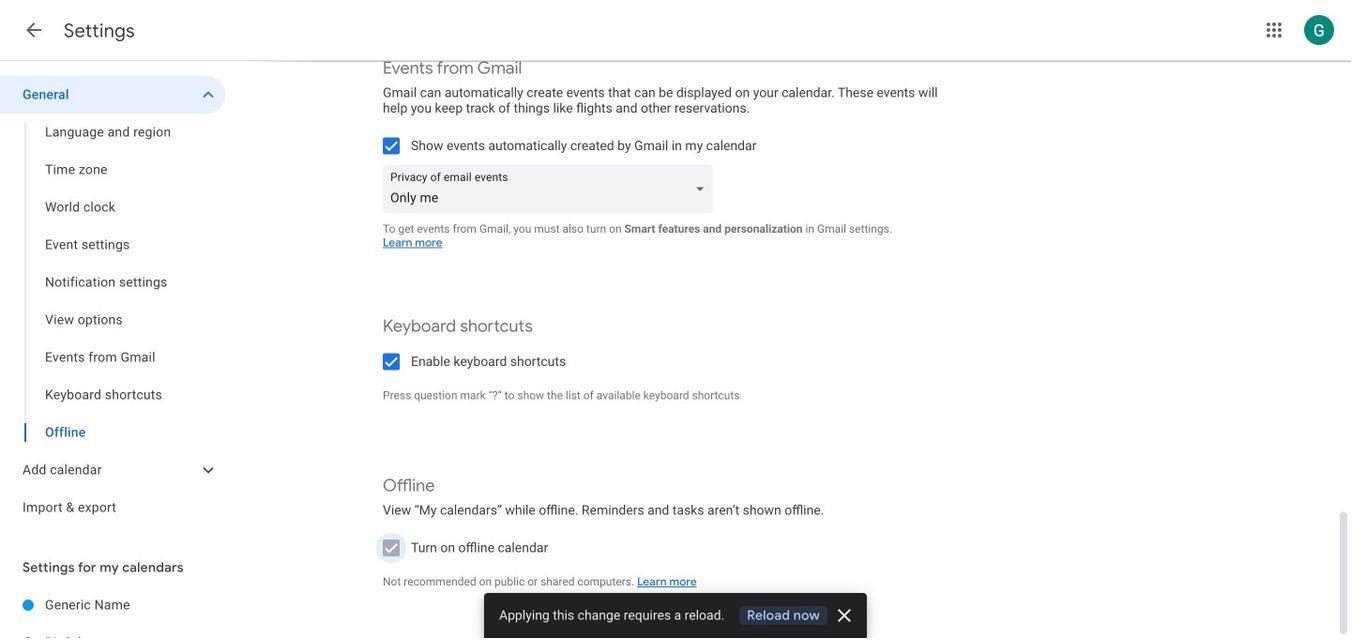 Task type: vqa. For each thing, say whether or not it's contained in the screenshot.
GENERIC NAME tree item
yes



Task type: describe. For each thing, give the bounding box(es) containing it.
birthdays tree item
[[0, 624, 225, 638]]

go back image
[[23, 19, 45, 41]]

1 tree from the top
[[0, 76, 225, 527]]

general tree item
[[0, 76, 225, 114]]

2 tree from the top
[[0, 587, 225, 638]]



Task type: locate. For each thing, give the bounding box(es) containing it.
generic name tree item
[[0, 587, 225, 624]]

heading
[[64, 19, 135, 43]]

None field
[[383, 165, 721, 214]]

group
[[0, 114, 225, 451]]

1 vertical spatial tree
[[0, 587, 225, 638]]

tree
[[0, 76, 225, 527], [0, 587, 225, 638]]

0 vertical spatial tree
[[0, 76, 225, 527]]



